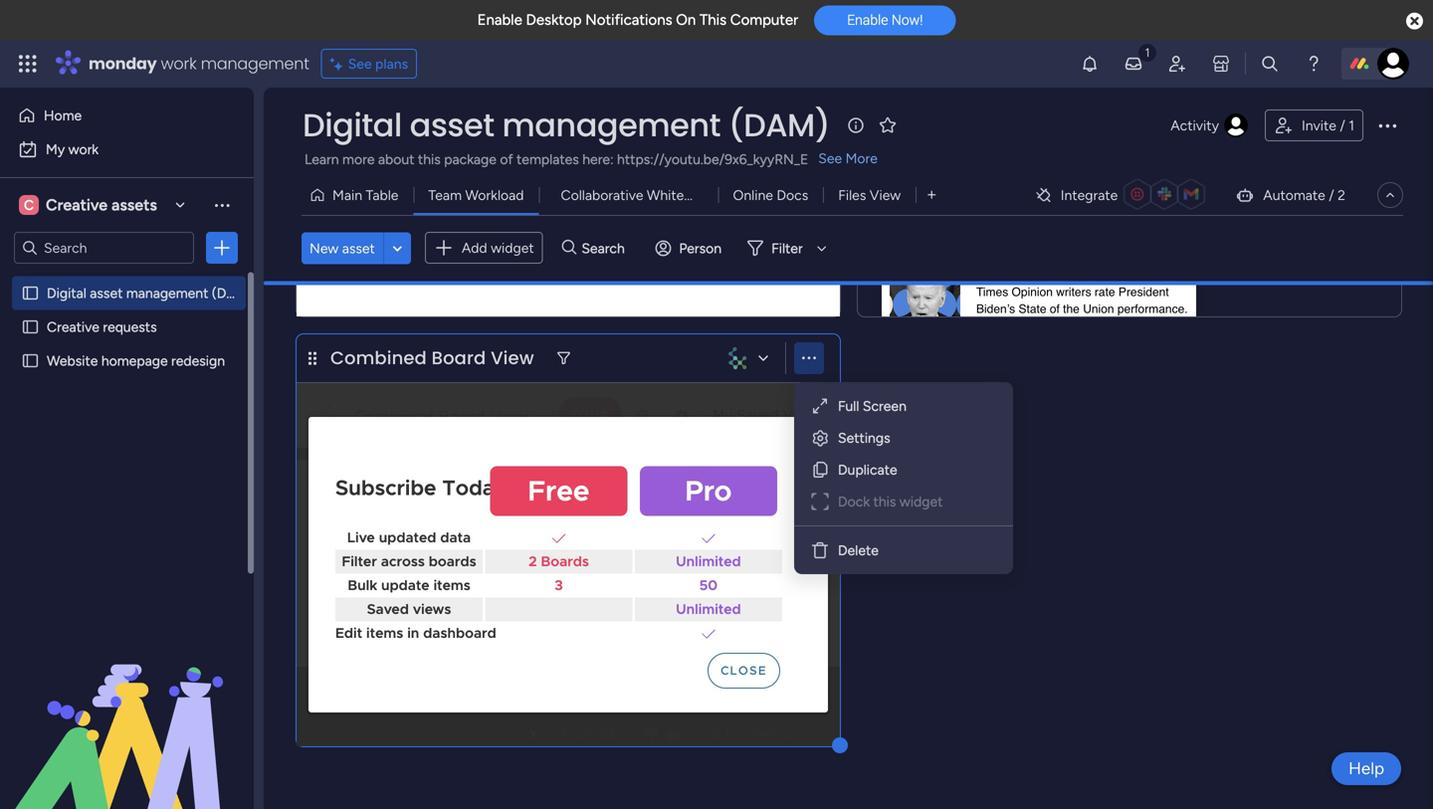 Task type: describe. For each thing, give the bounding box(es) containing it.
workspace options image
[[212, 195, 232, 215]]

filter
[[772, 240, 803, 257]]

templates
[[517, 151, 579, 168]]

website homepage redesign
[[47, 352, 225, 369]]

computer
[[730, 11, 799, 29]]

options image
[[212, 238, 232, 258]]

0 vertical spatial management
[[201, 52, 309, 75]]

integrate button
[[1027, 174, 1220, 216]]

filter button
[[740, 232, 834, 264]]

dock this widget image
[[810, 492, 830, 512]]

collapse board header image
[[1383, 187, 1399, 203]]

menu containing full screen
[[794, 382, 1013, 574]]

this
[[700, 11, 727, 29]]

automate / 2
[[1263, 187, 1346, 204]]

package
[[444, 151, 497, 168]]

show board description image
[[844, 115, 868, 135]]

see inside the learn more about this package of templates here: https://youtu.be/9x6_kyyrn_e see more
[[818, 150, 842, 167]]

digital asset management (dam) inside list box
[[47, 285, 252, 302]]

enable for enable now!
[[847, 12, 888, 28]]

1
[[1349, 117, 1355, 134]]

team workload
[[428, 187, 524, 204]]

monday
[[89, 52, 157, 75]]

work for my
[[68, 141, 99, 158]]

0 vertical spatial asset
[[410, 103, 494, 147]]

learn more about this package of templates here: https://youtu.be/9x6_kyyrn_e see more
[[305, 150, 878, 168]]

learn
[[305, 151, 339, 168]]

plans
[[375, 55, 408, 72]]

dock
[[838, 493, 870, 510]]

combined board view
[[330, 345, 534, 371]]

of
[[500, 151, 513, 168]]

main
[[332, 187, 362, 204]]

dock this widget
[[838, 493, 943, 510]]

automate
[[1263, 187, 1326, 204]]

redesign
[[171, 352, 225, 369]]

more
[[342, 151, 375, 168]]

delete image
[[810, 541, 830, 560]]

my
[[46, 141, 65, 158]]

activity button
[[1163, 109, 1257, 141]]

add
[[462, 239, 487, 256]]

board
[[432, 345, 486, 371]]

activity
[[1171, 117, 1219, 134]]

monday marketplace image
[[1211, 54, 1231, 74]]

add widget
[[462, 239, 534, 256]]

now!
[[892, 12, 923, 28]]

work for monday
[[161, 52, 197, 75]]

duplicate image
[[810, 460, 830, 480]]

files
[[838, 187, 866, 204]]

new
[[310, 240, 339, 257]]

public board image for website homepage redesign
[[21, 351, 40, 370]]

0 vertical spatial digital
[[303, 103, 402, 147]]

main table
[[332, 187, 399, 204]]

enable now! button
[[814, 5, 956, 35]]

my work option
[[12, 133, 242, 165]]

help
[[1349, 759, 1385, 779]]

lottie animation image
[[0, 608, 254, 809]]

team
[[428, 187, 462, 204]]

arrow down image
[[810, 236, 834, 260]]

dapulse drag handle 3 image
[[309, 351, 317, 366]]

see more link
[[816, 148, 880, 168]]

1 image
[[1139, 41, 1157, 63]]

invite / 1
[[1302, 117, 1355, 134]]

more
[[846, 150, 878, 167]]

(dam) inside list box
[[212, 285, 252, 302]]

settings image
[[810, 428, 830, 448]]

creative assets
[[46, 196, 157, 215]]

on
[[676, 11, 696, 29]]

Search in workspace field
[[42, 236, 166, 259]]

collaborative whiteboard
[[561, 187, 720, 204]]

search everything image
[[1260, 54, 1280, 74]]

full screen image
[[810, 396, 830, 416]]

my work link
[[12, 133, 242, 165]]

1 vertical spatial management
[[502, 103, 721, 147]]

add view image
[[928, 188, 936, 202]]

collaborative
[[561, 187, 644, 204]]

home link
[[12, 100, 242, 131]]

creative for creative requests
[[47, 319, 99, 335]]

asset inside list box
[[90, 285, 123, 302]]

person button
[[647, 232, 734, 264]]

public board image
[[21, 284, 40, 303]]

website
[[47, 352, 98, 369]]



Task type: vqa. For each thing, say whether or not it's contained in the screenshot.
Back "button"
no



Task type: locate. For each thing, give the bounding box(es) containing it.
menu
[[794, 382, 1013, 574]]

0 horizontal spatial view
[[491, 345, 534, 371]]

see plans button
[[321, 49, 417, 79]]

0 vertical spatial (dam)
[[728, 103, 830, 147]]

this right dock
[[874, 493, 896, 510]]

v2 search image
[[562, 237, 577, 259]]

enable for enable desktop notifications on this computer
[[477, 11, 522, 29]]

/
[[1340, 117, 1346, 134], [1329, 187, 1335, 204]]

0 vertical spatial creative
[[46, 196, 108, 215]]

public board image
[[21, 318, 40, 336], [21, 351, 40, 370]]

dapulse close image
[[1407, 11, 1423, 32]]

this right about
[[418, 151, 441, 168]]

1 vertical spatial public board image
[[21, 351, 40, 370]]

1 vertical spatial (dam)
[[212, 285, 252, 302]]

1 horizontal spatial digital
[[303, 103, 402, 147]]

see plans
[[348, 55, 408, 72]]

online
[[733, 187, 773, 204]]

see inside button
[[348, 55, 372, 72]]

2 public board image from the top
[[21, 351, 40, 370]]

see
[[348, 55, 372, 72], [818, 150, 842, 167]]

digital asset management (dam)
[[303, 103, 830, 147], [47, 285, 252, 302]]

0 horizontal spatial digital
[[47, 285, 86, 302]]

digital asset management (dam) up the requests
[[47, 285, 252, 302]]

(dam)
[[728, 103, 830, 147], [212, 285, 252, 302]]

1 vertical spatial creative
[[47, 319, 99, 335]]

enable left desktop
[[477, 11, 522, 29]]

update feed image
[[1124, 54, 1144, 74]]

about
[[378, 151, 415, 168]]

files view button
[[823, 179, 916, 211]]

0 vertical spatial digital asset management (dam)
[[303, 103, 830, 147]]

/ left 1
[[1340, 117, 1346, 134]]

1 vertical spatial digital asset management (dam)
[[47, 285, 252, 302]]

0 vertical spatial public board image
[[21, 318, 40, 336]]

creative for creative assets
[[46, 196, 108, 215]]

collaborative whiteboard button
[[539, 179, 720, 211]]

see left more
[[818, 150, 842, 167]]

https://youtu.be/9x6_kyyrn_e
[[617, 151, 809, 168]]

Digital asset management (DAM) field
[[298, 103, 835, 147]]

new asset button
[[302, 232, 383, 264]]

work right monday
[[161, 52, 197, 75]]

online docs button
[[718, 179, 823, 211]]

Combined Board View field
[[326, 345, 539, 371]]

digital up more
[[303, 103, 402, 147]]

add widget button
[[425, 232, 543, 264]]

view inside button
[[870, 187, 901, 204]]

assets
[[111, 196, 157, 215]]

2 vertical spatial management
[[126, 285, 208, 302]]

view
[[870, 187, 901, 204], [491, 345, 534, 371]]

invite / 1 button
[[1265, 109, 1364, 141]]

c
[[24, 197, 34, 214]]

1 horizontal spatial asset
[[342, 240, 375, 257]]

/ for 2
[[1329, 187, 1335, 204]]

asset inside button
[[342, 240, 375, 257]]

work
[[161, 52, 197, 75], [68, 141, 99, 158]]

1 vertical spatial this
[[874, 493, 896, 510]]

0 horizontal spatial /
[[1329, 187, 1335, 204]]

0 vertical spatial /
[[1340, 117, 1346, 134]]

docs
[[777, 187, 809, 204]]

invite
[[1302, 117, 1337, 134]]

workspace selection element
[[19, 193, 160, 217]]

1 horizontal spatial see
[[818, 150, 842, 167]]

0 vertical spatial this
[[418, 151, 441, 168]]

full
[[838, 398, 859, 415]]

view inside field
[[491, 345, 534, 371]]

home
[[44, 107, 82, 124]]

asset up package
[[410, 103, 494, 147]]

0 vertical spatial see
[[348, 55, 372, 72]]

widget inside popup button
[[491, 239, 534, 256]]

(dam) up online docs button
[[728, 103, 830, 147]]

1 horizontal spatial work
[[161, 52, 197, 75]]

/ inside button
[[1340, 117, 1346, 134]]

enable left now!
[[847, 12, 888, 28]]

angle down image
[[393, 241, 402, 256]]

1 enable from the left
[[477, 11, 522, 29]]

online docs
[[733, 187, 809, 204]]

main table button
[[302, 179, 414, 211]]

requests
[[103, 319, 157, 335]]

1 horizontal spatial view
[[870, 187, 901, 204]]

1 vertical spatial widget
[[900, 493, 943, 510]]

enable desktop notifications on this computer
[[477, 11, 799, 29]]

new asset
[[310, 240, 375, 257]]

option
[[0, 275, 254, 279]]

(dam) down options image
[[212, 285, 252, 302]]

enable
[[477, 11, 522, 29], [847, 12, 888, 28]]

list box containing digital asset management (dam)
[[0, 272, 254, 647]]

home option
[[12, 100, 242, 131]]

john smith image
[[1378, 48, 1410, 80]]

0 horizontal spatial asset
[[90, 285, 123, 302]]

Search field
[[577, 234, 636, 262]]

more dots image
[[802, 351, 816, 366]]

0 horizontal spatial see
[[348, 55, 372, 72]]

1 vertical spatial asset
[[342, 240, 375, 257]]

creative inside list box
[[47, 319, 99, 335]]

enable inside enable now! button
[[847, 12, 888, 28]]

1 horizontal spatial (dam)
[[728, 103, 830, 147]]

1 vertical spatial /
[[1329, 187, 1335, 204]]

full screen
[[838, 398, 907, 415]]

integrate
[[1061, 187, 1118, 204]]

my work
[[46, 141, 99, 158]]

0 vertical spatial widget
[[491, 239, 534, 256]]

notifications image
[[1080, 54, 1100, 74]]

workspace image
[[19, 194, 39, 216]]

0 horizontal spatial widget
[[491, 239, 534, 256]]

1 horizontal spatial widget
[[900, 493, 943, 510]]

0 horizontal spatial digital asset management (dam)
[[47, 285, 252, 302]]

homepage
[[101, 352, 168, 369]]

0 vertical spatial view
[[870, 187, 901, 204]]

public board image for creative requests
[[21, 318, 40, 336]]

desktop
[[526, 11, 582, 29]]

widget
[[491, 239, 534, 256], [900, 493, 943, 510]]

0 horizontal spatial work
[[68, 141, 99, 158]]

help image
[[1304, 54, 1324, 74]]

1 horizontal spatial /
[[1340, 117, 1346, 134]]

view right board
[[491, 345, 534, 371]]

2 vertical spatial asset
[[90, 285, 123, 302]]

creative
[[46, 196, 108, 215], [47, 319, 99, 335]]

0 horizontal spatial (dam)
[[212, 285, 252, 302]]

view right files
[[870, 187, 901, 204]]

1 horizontal spatial enable
[[847, 12, 888, 28]]

1 horizontal spatial this
[[874, 493, 896, 510]]

dock this widget menu item
[[810, 490, 997, 514]]

creative inside workspace selection element
[[46, 196, 108, 215]]

2 enable from the left
[[847, 12, 888, 28]]

1 horizontal spatial digital asset management (dam)
[[303, 103, 830, 147]]

widget inside menu item
[[900, 493, 943, 510]]

invite members image
[[1168, 54, 1188, 74]]

asset
[[410, 103, 494, 147], [342, 240, 375, 257], [90, 285, 123, 302]]

digital asset management (dam) up 'templates'
[[303, 103, 830, 147]]

asset right new
[[342, 240, 375, 257]]

work right the my
[[68, 141, 99, 158]]

this
[[418, 151, 441, 168], [874, 493, 896, 510]]

person
[[679, 240, 722, 257]]

help button
[[1332, 753, 1402, 785]]

0 horizontal spatial enable
[[477, 11, 522, 29]]

1 vertical spatial work
[[68, 141, 99, 158]]

asset up creative requests
[[90, 285, 123, 302]]

here:
[[583, 151, 614, 168]]

screen
[[863, 398, 907, 415]]

/ left 2
[[1329, 187, 1335, 204]]

creative up website
[[47, 319, 99, 335]]

select product image
[[18, 54, 38, 74]]

whiteboard
[[647, 187, 720, 204]]

settings
[[838, 430, 891, 446]]

add to favorites image
[[878, 115, 898, 135]]

monday work management
[[89, 52, 309, 75]]

table
[[366, 187, 399, 204]]

1 vertical spatial digital
[[47, 285, 86, 302]]

management inside list box
[[126, 285, 208, 302]]

this inside the learn more about this package of templates here: https://youtu.be/9x6_kyyrn_e see more
[[418, 151, 441, 168]]

team workload button
[[414, 179, 539, 211]]

0 horizontal spatial this
[[418, 151, 441, 168]]

creative right workspace image
[[46, 196, 108, 215]]

/ for 1
[[1340, 117, 1346, 134]]

1 vertical spatial view
[[491, 345, 534, 371]]

this inside menu item
[[874, 493, 896, 510]]

2 horizontal spatial asset
[[410, 103, 494, 147]]

digital right public board image at left top
[[47, 285, 86, 302]]

public board image down public board image at left top
[[21, 318, 40, 336]]

1 vertical spatial see
[[818, 150, 842, 167]]

combined
[[330, 345, 427, 371]]

widget right dock
[[900, 493, 943, 510]]

see left "plans"
[[348, 55, 372, 72]]

2
[[1338, 187, 1346, 204]]

widget right add
[[491, 239, 534, 256]]

workload
[[465, 187, 524, 204]]

management
[[201, 52, 309, 75], [502, 103, 721, 147], [126, 285, 208, 302]]

public board image left website
[[21, 351, 40, 370]]

options image
[[1376, 113, 1400, 137]]

0 vertical spatial work
[[161, 52, 197, 75]]

1 public board image from the top
[[21, 318, 40, 336]]

list box
[[0, 272, 254, 647]]

delete
[[838, 542, 879, 559]]

work inside option
[[68, 141, 99, 158]]

lottie animation element
[[0, 608, 254, 809]]

enable now!
[[847, 12, 923, 28]]

files view
[[838, 187, 901, 204]]

creative requests
[[47, 319, 157, 335]]

duplicate
[[838, 461, 898, 478]]

notifications
[[585, 11, 672, 29]]



